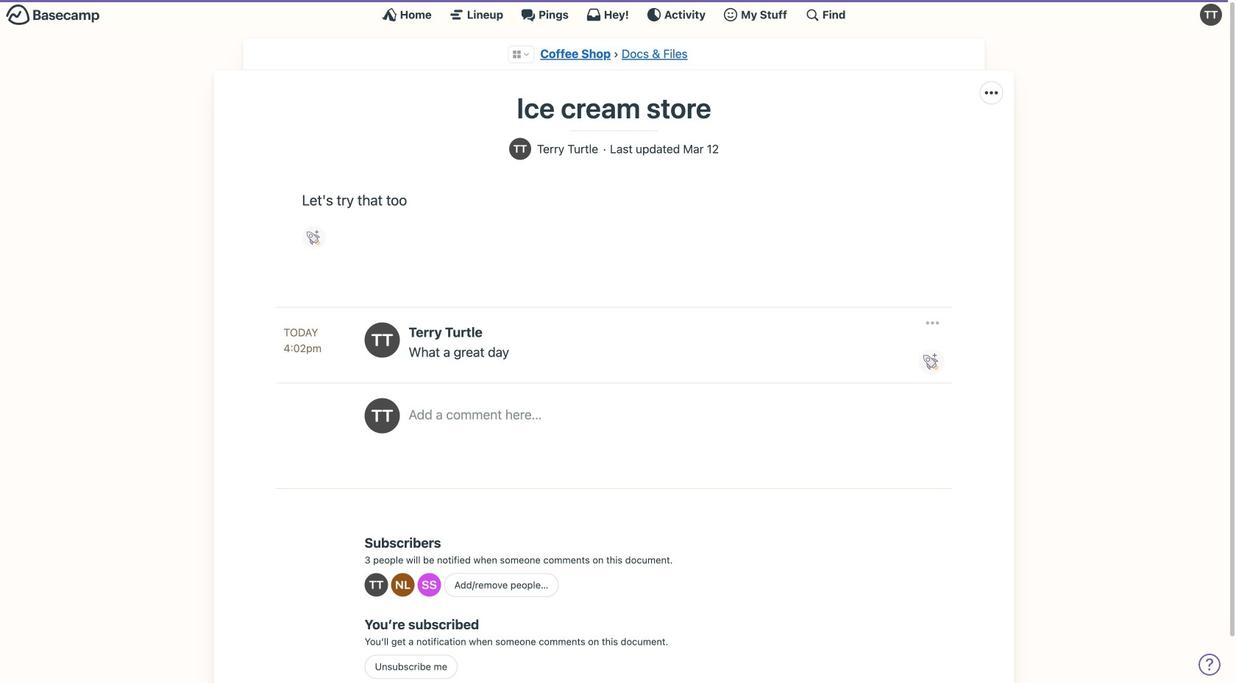 Task type: locate. For each thing, give the bounding box(es) containing it.
terry turtle image
[[509, 138, 531, 160], [365, 398, 400, 434]]

0 vertical spatial terry turtle image
[[509, 138, 531, 160]]

switch accounts image
[[6, 4, 100, 26]]

main element
[[0, 0, 1228, 29]]

1 vertical spatial terry turtle image
[[365, 323, 400, 358]]

1 vertical spatial terry turtle image
[[365, 398, 400, 434]]

terry turtle image
[[1200, 4, 1222, 26], [365, 323, 400, 358], [365, 574, 388, 597]]

0 vertical spatial terry turtle image
[[1200, 4, 1222, 26]]

sarah silvers image
[[418, 574, 441, 597]]

today element
[[284, 325, 318, 341]]

0 horizontal spatial terry turtle image
[[365, 398, 400, 434]]

1 horizontal spatial terry turtle image
[[509, 138, 531, 160]]

2 vertical spatial terry turtle image
[[365, 574, 388, 597]]



Task type: describe. For each thing, give the bounding box(es) containing it.
mar 12 element
[[683, 143, 719, 156]]

keyboard shortcut: ⌘ + / image
[[805, 7, 820, 22]]

natalie lubich image
[[391, 574, 415, 597]]

4:02pm element
[[284, 342, 322, 355]]



Task type: vqa. For each thing, say whether or not it's contained in the screenshot.
Switch accounts image
yes



